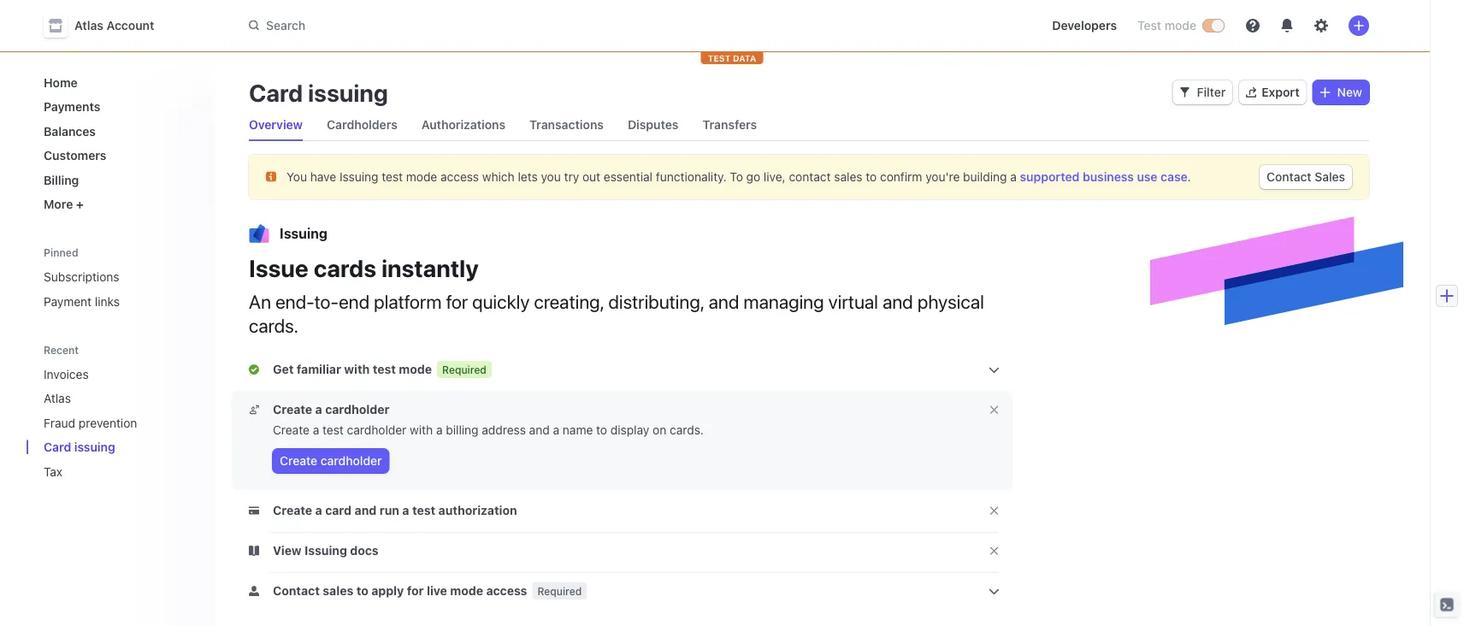Task type: vqa. For each thing, say whether or not it's contained in the screenshot.
create 'button'
no



Task type: locate. For each thing, give the bounding box(es) containing it.
contact inside contact sales link
[[1267, 170, 1312, 184]]

0 vertical spatial to
[[866, 169, 877, 183]]

1 horizontal spatial access
[[486, 584, 527, 598]]

prevention
[[79, 416, 137, 430]]

for down instantly
[[446, 290, 468, 312]]

cards. right on
[[670, 423, 704, 437]]

card down fraud
[[44, 440, 71, 454]]

0 horizontal spatial sales
[[323, 584, 354, 598]]

test right familiar
[[373, 362, 396, 376]]

distributing,
[[609, 290, 705, 312]]

0 horizontal spatial card
[[44, 440, 71, 454]]

0 vertical spatial card issuing
[[249, 78, 388, 107]]

1 horizontal spatial cards.
[[670, 423, 704, 437]]

0 vertical spatial card
[[249, 78, 303, 107]]

card issuing down fraud prevention
[[44, 440, 115, 454]]

0 horizontal spatial atlas
[[44, 391, 71, 405]]

help image
[[1246, 19, 1260, 33]]

svg image
[[1180, 87, 1190, 98], [1321, 87, 1331, 98], [266, 172, 276, 182], [249, 405, 259, 415], [249, 506, 259, 516], [249, 546, 259, 556]]

create for create a cardholder
[[273, 403, 312, 417]]

atlas for atlas account
[[74, 18, 104, 33]]

docs
[[350, 544, 379, 558]]

platform
[[374, 290, 442, 312]]

contact down view
[[273, 584, 320, 598]]

issuing right have
[[340, 169, 379, 183]]

1 vertical spatial issuing
[[74, 440, 115, 454]]

create for create a test cardholder with a billing address and a name to display on cards.
[[273, 423, 310, 437]]

get
[[273, 362, 294, 376]]

svg image inside new link
[[1321, 87, 1331, 98]]

cards. down an
[[249, 314, 299, 336]]

payment
[[44, 294, 92, 308]]

2 svg image from the top
[[249, 586, 259, 596]]

svg image left you at the top left
[[266, 172, 276, 182]]

atlas up fraud
[[44, 391, 71, 405]]

links
[[95, 294, 120, 308]]

create cardholder
[[280, 454, 382, 468]]

display
[[611, 423, 650, 437]]

use
[[1137, 169, 1158, 183]]

contact sales
[[1267, 170, 1346, 184]]

0 horizontal spatial contact
[[273, 584, 320, 598]]

data
[[733, 53, 757, 63]]

customers
[[44, 148, 106, 163]]

home link
[[37, 68, 201, 96]]

1 vertical spatial sales
[[323, 584, 354, 598]]

contact for contact sales
[[1267, 170, 1312, 184]]

svg image left get
[[249, 364, 259, 375]]

confirm
[[880, 169, 923, 183]]

functionality.
[[656, 169, 727, 183]]

test mode
[[1138, 18, 1197, 33]]

a down familiar
[[315, 403, 322, 417]]

home
[[44, 75, 78, 89]]

svg image inside get familiar with test mode dropdown button
[[249, 364, 259, 375]]

test down cardholders link
[[382, 169, 403, 183]]

cardholder down "create a cardholder"
[[347, 423, 407, 437]]

filter
[[1197, 85, 1226, 99]]

invoices
[[44, 367, 89, 381]]

access right live on the bottom
[[486, 584, 527, 598]]

quickly
[[472, 290, 530, 312]]

access left which
[[441, 169, 479, 183]]

and right address
[[529, 423, 550, 437]]

apply
[[372, 584, 404, 598]]

sales inside dropdown button
[[323, 584, 354, 598]]

svg image left view
[[249, 546, 259, 556]]

cards.
[[249, 314, 299, 336], [670, 423, 704, 437]]

atlas left the account
[[74, 18, 104, 33]]

1 vertical spatial with
[[410, 423, 433, 437]]

developers
[[1052, 18, 1117, 33]]

2 vertical spatial to
[[356, 584, 369, 598]]

settings image
[[1315, 19, 1329, 33]]

managing
[[744, 290, 824, 312]]

0 vertical spatial cards.
[[249, 314, 299, 336]]

invoices link
[[37, 360, 177, 388]]

with left billing
[[410, 423, 433, 437]]

view issuing docs
[[273, 544, 379, 558]]

1 vertical spatial required
[[538, 585, 582, 597]]

0 horizontal spatial access
[[441, 169, 479, 183]]

1 horizontal spatial contact
[[1267, 170, 1312, 184]]

create inside create cardholder link
[[280, 454, 318, 468]]

contact left sales
[[1267, 170, 1312, 184]]

2 horizontal spatial to
[[866, 169, 877, 183]]

balances
[[44, 124, 96, 138]]

a down create a cardholder dropdown button
[[313, 423, 319, 437]]

svg image inside contact sales to apply for live mode access dropdown button
[[249, 586, 259, 596]]

1 horizontal spatial issuing
[[308, 78, 388, 107]]

contact sales to apply for live mode access button
[[249, 583, 531, 600]]

issuing down fraud prevention
[[74, 440, 115, 454]]

1 horizontal spatial to
[[596, 423, 607, 437]]

with inside dropdown button
[[344, 362, 370, 376]]

issuing left docs
[[305, 544, 347, 558]]

search
[[266, 18, 306, 32]]

2 vertical spatial issuing
[[305, 544, 347, 558]]

1 vertical spatial card issuing
[[44, 440, 115, 454]]

tab list containing overview
[[242, 110, 1370, 141]]

tab list
[[242, 110, 1370, 141]]

cardholder up card
[[321, 454, 382, 468]]

payment links link
[[37, 287, 201, 315]]

2 vertical spatial cardholder
[[321, 454, 382, 468]]

1 horizontal spatial for
[[446, 290, 468, 312]]

1 horizontal spatial card issuing
[[249, 78, 388, 107]]

an
[[249, 290, 271, 312]]

svg image left "create a cardholder"
[[249, 405, 259, 415]]

1 vertical spatial access
[[486, 584, 527, 598]]

authorizations link
[[415, 113, 513, 137]]

atlas inside recent "element"
[[44, 391, 71, 405]]

0 vertical spatial required
[[442, 364, 487, 376]]

svg image up view issuing docs dropdown button on the left
[[249, 506, 259, 516]]

subscriptions
[[44, 270, 119, 284]]

to left apply
[[356, 584, 369, 598]]

atlas inside button
[[74, 18, 104, 33]]

a
[[1011, 169, 1017, 183], [315, 403, 322, 417], [313, 423, 319, 437], [436, 423, 443, 437], [553, 423, 560, 437], [315, 503, 322, 518], [402, 503, 409, 518]]

issue cards instantly an end-to-end platform for quickly creating, distributing, and managing virtual and physical cards.
[[249, 254, 984, 336]]

0 vertical spatial svg image
[[249, 364, 259, 375]]

issuing up cardholders
[[308, 78, 388, 107]]

have
[[310, 169, 336, 183]]

0 horizontal spatial card issuing
[[44, 440, 115, 454]]

and left run
[[355, 503, 377, 518]]

developers link
[[1046, 12, 1124, 39]]

sales right contact
[[834, 169, 863, 183]]

1 horizontal spatial atlas
[[74, 18, 104, 33]]

contact sales to apply for live mode access
[[273, 584, 527, 598]]

to left confirm
[[866, 169, 877, 183]]

1 vertical spatial atlas
[[44, 391, 71, 405]]

1 vertical spatial svg image
[[249, 586, 259, 596]]

issuing
[[308, 78, 388, 107], [74, 440, 115, 454]]

sales
[[834, 169, 863, 183], [323, 584, 354, 598]]

building
[[963, 169, 1007, 183]]

0 horizontal spatial cards.
[[249, 314, 299, 336]]

svg image left filter
[[1180, 87, 1190, 98]]

1 vertical spatial for
[[407, 584, 424, 598]]

1 vertical spatial cards.
[[670, 423, 704, 437]]

end-
[[276, 290, 314, 312]]

create a card and run a test authorization
[[273, 503, 517, 518]]

contact
[[1267, 170, 1312, 184], [273, 584, 320, 598]]

0 vertical spatial sales
[[834, 169, 863, 183]]

0 vertical spatial cardholder
[[325, 403, 390, 417]]

1 vertical spatial to
[[596, 423, 607, 437]]

pinned navigation links element
[[37, 246, 201, 315]]

create inside create a card and run a test authorization dropdown button
[[273, 503, 312, 518]]

0 vertical spatial for
[[446, 290, 468, 312]]

issuing up the issue
[[280, 225, 328, 242]]

cardholders link
[[320, 113, 404, 137]]

new link
[[1314, 80, 1370, 104]]

for left live on the bottom
[[407, 584, 424, 598]]

1 horizontal spatial with
[[410, 423, 433, 437]]

out
[[583, 169, 601, 183]]

test
[[1138, 18, 1162, 33]]

authorization
[[439, 503, 517, 518]]

new
[[1338, 85, 1363, 99]]

with right familiar
[[344, 362, 370, 376]]

to right name
[[596, 423, 607, 437]]

atlas for atlas
[[44, 391, 71, 405]]

card issuing inside recent "element"
[[44, 440, 115, 454]]

and
[[709, 290, 739, 312], [883, 290, 913, 312], [529, 423, 550, 437], [355, 503, 377, 518]]

svg image inside filter popup button
[[1180, 87, 1190, 98]]

create inside create a cardholder dropdown button
[[273, 403, 312, 417]]

Search text field
[[239, 10, 721, 41]]

svg image left new
[[1321, 87, 1331, 98]]

.
[[1188, 169, 1191, 183]]

svg image inside create a cardholder dropdown button
[[249, 405, 259, 415]]

cardholder inside dropdown button
[[325, 403, 390, 417]]

mode
[[1165, 18, 1197, 33], [406, 169, 437, 183], [399, 362, 432, 376], [450, 584, 483, 598]]

1 horizontal spatial sales
[[834, 169, 863, 183]]

issuing inside recent "element"
[[74, 440, 115, 454]]

create a cardholder
[[273, 403, 390, 417]]

0 horizontal spatial for
[[407, 584, 424, 598]]

create cardholder link
[[273, 449, 389, 473]]

0 vertical spatial contact
[[1267, 170, 1312, 184]]

0 horizontal spatial required
[[442, 364, 487, 376]]

required
[[442, 364, 487, 376], [538, 585, 582, 597]]

live
[[427, 584, 447, 598]]

contact inside contact sales to apply for live mode access dropdown button
[[273, 584, 320, 598]]

sales down view issuing docs
[[323, 584, 354, 598]]

svg image inside view issuing docs dropdown button
[[249, 546, 259, 556]]

recent
[[44, 344, 79, 356]]

0 vertical spatial atlas
[[74, 18, 104, 33]]

1 horizontal spatial required
[[538, 585, 582, 597]]

1 vertical spatial card
[[44, 440, 71, 454]]

more +
[[44, 197, 84, 211]]

contact for contact sales to apply for live mode access
[[273, 584, 320, 598]]

card issuing up overview
[[249, 78, 388, 107]]

0 horizontal spatial to
[[356, 584, 369, 598]]

cardholder down get familiar with test mode in the left of the page
[[325, 403, 390, 417]]

svg image
[[249, 364, 259, 375], [249, 586, 259, 596]]

svg image down view issuing docs dropdown button on the left
[[249, 586, 259, 596]]

atlas
[[74, 18, 104, 33], [44, 391, 71, 405]]

1 svg image from the top
[[249, 364, 259, 375]]

0 horizontal spatial with
[[344, 362, 370, 376]]

0 vertical spatial with
[[344, 362, 370, 376]]

1 horizontal spatial card
[[249, 78, 303, 107]]

and inside create a card and run a test authorization dropdown button
[[355, 503, 377, 518]]

create a card and run a test authorization button
[[249, 502, 521, 519]]

cardholder
[[325, 403, 390, 417], [347, 423, 407, 437], [321, 454, 382, 468]]

0 horizontal spatial issuing
[[74, 440, 115, 454]]

test data
[[708, 53, 757, 63]]

card up overview
[[249, 78, 303, 107]]

svg image inside create a card and run a test authorization dropdown button
[[249, 506, 259, 516]]

which
[[482, 169, 515, 183]]

you
[[287, 169, 307, 183]]

1 vertical spatial cardholder
[[347, 423, 407, 437]]

0 vertical spatial issuing
[[308, 78, 388, 107]]

physical
[[918, 290, 984, 312]]

svg image for get familiar with test mode
[[249, 364, 259, 375]]

card
[[325, 503, 352, 518]]

and right virtual
[[883, 290, 913, 312]]

1 vertical spatial contact
[[273, 584, 320, 598]]



Task type: describe. For each thing, give the bounding box(es) containing it.
export button
[[1240, 80, 1307, 104]]

test
[[708, 53, 731, 63]]

run
[[380, 503, 400, 518]]

supported
[[1020, 169, 1080, 183]]

Search search field
[[239, 10, 721, 41]]

case
[[1161, 169, 1188, 183]]

test down "create a cardholder"
[[323, 423, 344, 437]]

virtual
[[829, 290, 879, 312]]

live,
[[764, 169, 786, 183]]

transfers
[[703, 118, 757, 132]]

required for contact sales to apply for live mode access
[[538, 585, 582, 597]]

lets
[[518, 169, 538, 183]]

0 vertical spatial access
[[441, 169, 479, 183]]

contact
[[789, 169, 831, 183]]

disputes
[[628, 118, 679, 132]]

you have issuing test mode access which lets you try out essential functionality. to go live, contact sales to confirm you're building a supported business use case .
[[287, 169, 1191, 183]]

test right run
[[412, 503, 436, 518]]

on
[[653, 423, 667, 437]]

you're
[[926, 169, 960, 183]]

and left managing
[[709, 290, 739, 312]]

payment links
[[44, 294, 120, 308]]

access inside contact sales to apply for live mode access dropdown button
[[486, 584, 527, 598]]

creating,
[[534, 290, 604, 312]]

a right the building
[[1011, 169, 1017, 183]]

transactions link
[[523, 113, 611, 137]]

card issuing link
[[37, 433, 177, 461]]

transfers link
[[696, 113, 764, 137]]

for inside contact sales to apply for live mode access dropdown button
[[407, 584, 424, 598]]

contact sales link
[[1260, 165, 1353, 189]]

svg image for create a card and run a test authorization
[[249, 506, 259, 516]]

create for create cardholder
[[280, 454, 318, 468]]

atlas account
[[74, 18, 154, 33]]

try
[[564, 169, 579, 183]]

cards
[[314, 254, 376, 282]]

pinned element
[[37, 263, 201, 315]]

billing
[[44, 173, 79, 187]]

atlas link
[[37, 385, 177, 412]]

more
[[44, 197, 73, 211]]

instantly
[[382, 254, 479, 282]]

create a cardholder button
[[249, 401, 393, 418]]

create a test cardholder with a billing address and a name to display on cards.
[[273, 423, 704, 437]]

get familiar with test mode button
[[249, 361, 436, 378]]

billing
[[446, 423, 479, 437]]

notifications image
[[1281, 19, 1294, 33]]

business
[[1083, 169, 1134, 183]]

create for create a card and run a test authorization
[[273, 503, 312, 518]]

view
[[273, 544, 302, 558]]

you
[[541, 169, 561, 183]]

payments link
[[37, 93, 201, 121]]

atlas account button
[[44, 14, 171, 38]]

recent navigation links element
[[27, 343, 215, 485]]

sales
[[1315, 170, 1346, 184]]

end
[[339, 290, 370, 312]]

supported business use case link
[[1020, 169, 1188, 183]]

payments
[[44, 100, 100, 114]]

svg image for new
[[1321, 87, 1331, 98]]

overview
[[249, 118, 303, 132]]

transactions
[[530, 118, 604, 132]]

recent element
[[27, 360, 215, 485]]

svg image for filter
[[1180, 87, 1190, 98]]

authorizations
[[422, 118, 506, 132]]

+
[[76, 197, 84, 211]]

mode down authorizations link
[[406, 169, 437, 183]]

mode right test
[[1165, 18, 1197, 33]]

a left name
[[553, 423, 560, 437]]

go
[[747, 169, 761, 183]]

address
[[482, 423, 526, 437]]

view issuing docs button
[[249, 542, 382, 559]]

to
[[730, 169, 743, 183]]

name
[[563, 423, 593, 437]]

mode down platform
[[399, 362, 432, 376]]

1 vertical spatial issuing
[[280, 225, 328, 242]]

billing link
[[37, 166, 201, 194]]

a right run
[[402, 503, 409, 518]]

tax
[[44, 465, 62, 479]]

core navigation links element
[[37, 68, 201, 218]]

issue
[[249, 254, 309, 282]]

fraud prevention
[[44, 416, 137, 430]]

essential
[[604, 169, 653, 183]]

balances link
[[37, 117, 201, 145]]

fraud
[[44, 416, 75, 430]]

to inside dropdown button
[[356, 584, 369, 598]]

svg image for contact sales to apply for live mode access
[[249, 586, 259, 596]]

a left card
[[315, 503, 322, 518]]

svg image for view issuing docs
[[249, 546, 259, 556]]

familiar
[[297, 362, 341, 376]]

to-
[[314, 290, 339, 312]]

a left billing
[[436, 423, 443, 437]]

get familiar with test mode
[[273, 362, 432, 376]]

required for get familiar with test mode
[[442, 364, 487, 376]]

issuing inside dropdown button
[[305, 544, 347, 558]]

tax link
[[37, 458, 177, 485]]

cardholders
[[327, 118, 398, 132]]

card inside recent "element"
[[44, 440, 71, 454]]

svg image for create a cardholder
[[249, 405, 259, 415]]

cards. inside issue cards instantly an end-to-end platform for quickly creating, distributing, and managing virtual and physical cards.
[[249, 314, 299, 336]]

customers link
[[37, 142, 201, 169]]

mode right live on the bottom
[[450, 584, 483, 598]]

for inside issue cards instantly an end-to-end platform for quickly creating, distributing, and managing virtual and physical cards.
[[446, 290, 468, 312]]

0 vertical spatial issuing
[[340, 169, 379, 183]]



